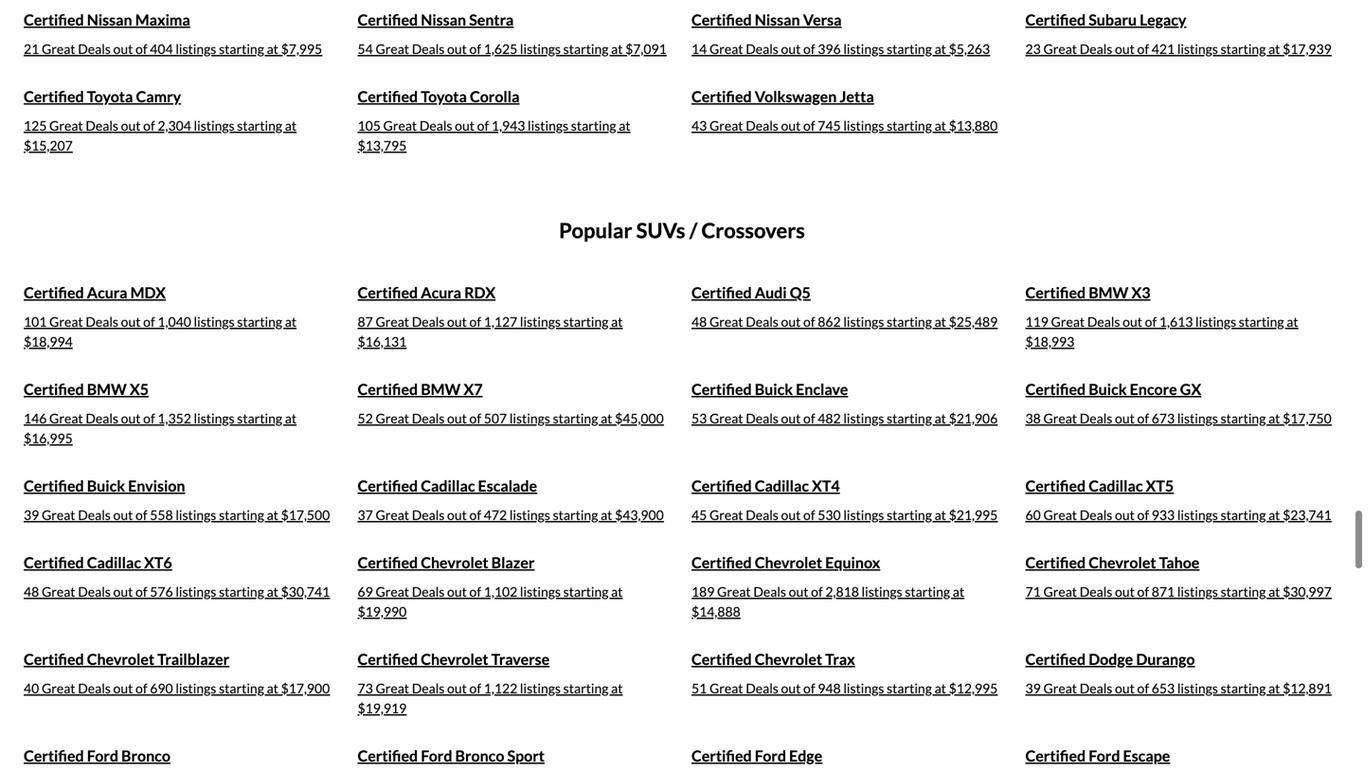 Task type: locate. For each thing, give the bounding box(es) containing it.
cadillac for xt4
[[755, 477, 809, 495]]

71 great deals out of 871 listings starting at $30,997
[[1026, 584, 1332, 600]]

deals down certified bmw x7 at the left
[[412, 410, 445, 426]]

certified cadillac xt6
[[24, 553, 172, 572]]

certified chevrolet traverse
[[358, 650, 550, 668]]

listings right 1,102
[[520, 584, 561, 600]]

653
[[1152, 680, 1175, 696]]

certified for certified buick encore gx
[[1026, 380, 1086, 398]]

1 acura from the left
[[87, 283, 127, 302]]

125
[[24, 117, 47, 133]]

listings right "653" at the bottom
[[1178, 680, 1219, 696]]

certified buick enclave
[[692, 380, 848, 398]]

listings right 2,818
[[862, 584, 903, 600]]

xt6
[[144, 553, 172, 572]]

listings inside 87 great deals out of 1,127 listings starting at $16,131
[[520, 314, 561, 330]]

starting right 1,122
[[564, 680, 609, 696]]

out down "certified toyota corolla"
[[455, 117, 475, 133]]

out down certified chevrolet trailblazer
[[113, 680, 133, 696]]

2 acura from the left
[[421, 283, 462, 302]]

listings right 1,352
[[194, 410, 235, 426]]

54 great deals out of 1,625 listings starting at $7,091
[[358, 41, 667, 57]]

nissan left maxima
[[87, 10, 132, 29]]

starting for certified nissan sentra
[[564, 41, 609, 57]]

mdx
[[130, 283, 166, 302]]

starting for certified bmw x3
[[1239, 314, 1285, 330]]

deals down certified chevrolet trax
[[746, 680, 779, 696]]

great inside 87 great deals out of 1,127 listings starting at $16,131
[[376, 314, 409, 330]]

starting left $30,741
[[219, 584, 264, 600]]

certified for certified ford escape
[[1026, 747, 1086, 765]]

starting inside 189 great deals out of 2,818 listings starting at $14,888
[[905, 584, 951, 600]]

listings right 530
[[844, 507, 885, 523]]

certified left escape
[[1026, 747, 1086, 765]]

listings right the 507 at the left bottom of the page
[[510, 410, 550, 426]]

x3
[[1132, 283, 1151, 302]]

862
[[818, 314, 841, 330]]

out left 933
[[1115, 507, 1135, 523]]

at inside 105 great deals out of 1,943 listings starting at $13,795
[[619, 117, 631, 133]]

chevrolet up 690
[[87, 650, 155, 668]]

great inside 69 great deals out of 1,102 listings starting at $19,990
[[376, 584, 409, 600]]

of left 396
[[804, 41, 816, 57]]

at for certified chevrolet traverse
[[611, 680, 623, 696]]

certified ford edge link
[[692, 745, 1007, 772]]

certified for certified ford edge
[[692, 747, 752, 765]]

listings right 933
[[1178, 507, 1219, 523]]

of
[[136, 41, 147, 57], [470, 41, 481, 57], [804, 41, 816, 57], [1138, 41, 1150, 57], [143, 117, 155, 133], [477, 117, 489, 133], [804, 117, 816, 133], [143, 314, 155, 330], [470, 314, 481, 330], [804, 314, 816, 330], [1145, 314, 1157, 330], [143, 410, 155, 426], [470, 410, 481, 426], [804, 410, 816, 426], [1138, 410, 1150, 426], [136, 507, 147, 523], [470, 507, 481, 523], [804, 507, 816, 523], [1138, 507, 1150, 523], [136, 584, 147, 600], [470, 584, 481, 600], [811, 584, 823, 600], [1138, 584, 1150, 600], [136, 680, 147, 696], [470, 680, 481, 696], [804, 680, 816, 696], [1138, 680, 1150, 696]]

acura for rdx
[[421, 283, 462, 302]]

out inside 146 great deals out of 1,352 listings starting at $16,995
[[121, 410, 141, 426]]

great inside 105 great deals out of 1,943 listings starting at $13,795
[[383, 117, 417, 133]]

listings for certified nissan maxima
[[176, 41, 216, 57]]

great up $18,993
[[1051, 314, 1085, 330]]

listings right 948
[[844, 680, 885, 696]]

certified left audi
[[692, 283, 752, 302]]

0 horizontal spatial 39
[[24, 507, 39, 523]]

39 great deals out of 653 listings starting at $12,891
[[1026, 680, 1332, 696]]

out down volkswagen at the top right of the page
[[781, 117, 801, 133]]

listings inside "125 great deals out of 2,304 listings starting at $15,207"
[[194, 117, 235, 133]]

certified up 51
[[692, 650, 752, 668]]

ford
[[87, 747, 118, 765], [421, 747, 452, 765], [755, 747, 787, 765], [1089, 747, 1121, 765]]

2,304
[[158, 117, 191, 133]]

great for certified toyota camry
[[49, 117, 83, 133]]

421
[[1152, 41, 1175, 57]]

1 horizontal spatial bmw
[[421, 380, 461, 398]]

sentra
[[469, 10, 514, 29]]

listings right 472
[[510, 507, 550, 523]]

deals inside "73 great deals out of 1,122 listings starting at $19,919"
[[412, 680, 445, 696]]

listings for certified cadillac xt4
[[844, 507, 885, 523]]

listings for certified buick enclave
[[844, 410, 885, 426]]

listings inside 69 great deals out of 1,102 listings starting at $19,990
[[520, 584, 561, 600]]

listings for certified acura mdx
[[194, 314, 235, 330]]

certified up 38
[[1026, 380, 1086, 398]]

of left 1,352
[[143, 410, 155, 426]]

39 for certified dodge durango
[[1026, 680, 1041, 696]]

deals for jetta
[[746, 117, 779, 133]]

1 ford from the left
[[87, 747, 118, 765]]

starting left $30,997
[[1221, 584, 1266, 600]]

certified for certified toyota corolla
[[358, 87, 418, 106]]

listings for certified chevrolet trax
[[844, 680, 885, 696]]

0 horizontal spatial bronco
[[121, 747, 170, 765]]

great down 'certified dodge durango'
[[1044, 680, 1078, 696]]

listings inside 105 great deals out of 1,943 listings starting at $13,795
[[528, 117, 569, 133]]

of inside 105 great deals out of 1,943 listings starting at $13,795
[[477, 117, 489, 133]]

of left the 404
[[136, 41, 147, 57]]

listings for certified nissan sentra
[[520, 41, 561, 57]]

558
[[150, 507, 173, 523]]

certified chevrolet equinox
[[692, 553, 881, 572]]

out inside 105 great deals out of 1,943 listings starting at $13,795
[[455, 117, 475, 133]]

21 great deals out of 404 listings starting at $7,995
[[24, 41, 322, 57]]

3 nissan from the left
[[755, 10, 800, 29]]

starting inside 119 great deals out of 1,613 listings starting at $18,993
[[1239, 314, 1285, 330]]

certified down $19,919
[[358, 747, 418, 765]]

of inside 119 great deals out of 1,613 listings starting at $18,993
[[1145, 314, 1157, 330]]

starting for certified cadillac xt5
[[1221, 507, 1266, 523]]

1 horizontal spatial acura
[[421, 283, 462, 302]]

listings for certified cadillac xt6
[[176, 584, 216, 600]]

at inside "125 great deals out of 2,304 listings starting at $15,207"
[[285, 117, 297, 133]]

toyota left corolla
[[421, 87, 467, 106]]

starting left $17,939 at the top right of page
[[1221, 41, 1266, 57]]

certified for certified nissan maxima
[[24, 10, 84, 29]]

certified ford bronco link
[[24, 745, 339, 772]]

listings for certified acura rdx
[[520, 314, 561, 330]]

of for x7
[[470, 410, 481, 426]]

deals inside 105 great deals out of 1,943 listings starting at $13,795
[[420, 117, 452, 133]]

great inside 189 great deals out of 2,818 listings starting at $14,888
[[717, 584, 751, 600]]

great up $14,888
[[717, 584, 751, 600]]

starting left $45,000
[[553, 410, 598, 426]]

deals inside 101 great deals out of 1,040 listings starting at $18,994
[[86, 314, 118, 330]]

1,040
[[158, 314, 191, 330]]

starting inside 146 great deals out of 1,352 listings starting at $16,995
[[237, 410, 282, 426]]

out down "certified chevrolet tahoe"
[[1115, 584, 1135, 600]]

$17,939
[[1283, 41, 1332, 57]]

starting left $21,995
[[887, 507, 932, 523]]

at for certified bmw x7
[[601, 410, 613, 426]]

deals for traverse
[[412, 680, 445, 696]]

52 great deals out of 507 listings starting at $45,000
[[358, 410, 664, 426]]

bronco
[[121, 747, 170, 765], [455, 747, 505, 765]]

of left 1,122
[[470, 680, 481, 696]]

certified for certified toyota camry
[[24, 87, 84, 106]]

at inside "73 great deals out of 1,122 listings starting at $19,919"
[[611, 680, 623, 696]]

starting inside 69 great deals out of 1,102 listings starting at $19,990
[[564, 584, 609, 600]]

listings for certified cadillac escalade
[[510, 507, 550, 523]]

great inside "73 great deals out of 1,122 listings starting at $19,919"
[[376, 680, 409, 696]]

starting for certified cadillac xt4
[[887, 507, 932, 523]]

certified inside certified ford bronco sport link
[[358, 747, 418, 765]]

out for trailblazer
[[113, 680, 133, 696]]

0 vertical spatial 48
[[692, 314, 707, 330]]

101
[[24, 314, 47, 330]]

starting left the $5,263
[[887, 41, 932, 57]]

933
[[1152, 507, 1175, 523]]

great right 52
[[376, 410, 409, 426]]

of left the 1,625
[[470, 41, 481, 57]]

of for sentra
[[470, 41, 481, 57]]

of for jetta
[[804, 117, 816, 133]]

deals for sentra
[[412, 41, 445, 57]]

starting inside "73 great deals out of 1,122 listings starting at $19,919"
[[564, 680, 609, 696]]

out down certified buick envision
[[113, 507, 133, 523]]

deals for legacy
[[1080, 41, 1113, 57]]

out for maxima
[[113, 41, 133, 57]]

51 great deals out of 948 listings starting at $12,995
[[692, 680, 998, 696]]

out inside "125 great deals out of 2,304 listings starting at $15,207"
[[121, 117, 141, 133]]

listings inside 119 great deals out of 1,613 listings starting at $18,993
[[1196, 314, 1237, 330]]

deals down certified buick envision
[[78, 507, 111, 523]]

out for xt6
[[113, 584, 133, 600]]

great for certified subaru legacy
[[1044, 41, 1078, 57]]

listings
[[176, 41, 216, 57], [520, 41, 561, 57], [844, 41, 885, 57], [1178, 41, 1219, 57], [194, 117, 235, 133], [528, 117, 569, 133], [844, 117, 885, 133], [194, 314, 235, 330], [520, 314, 561, 330], [844, 314, 885, 330], [1196, 314, 1237, 330], [194, 410, 235, 426], [510, 410, 550, 426], [844, 410, 885, 426], [1178, 410, 1219, 426], [176, 507, 216, 523], [510, 507, 550, 523], [844, 507, 885, 523], [1178, 507, 1219, 523], [176, 584, 216, 600], [520, 584, 561, 600], [862, 584, 903, 600], [1178, 584, 1219, 600], [176, 680, 216, 696], [520, 680, 561, 696], [844, 680, 885, 696], [1178, 680, 1219, 696]]

great for certified bmw x3
[[1051, 314, 1085, 330]]

deals down certified acura mdx on the top left
[[86, 314, 118, 330]]

starting inside 105 great deals out of 1,943 listings starting at $13,795
[[571, 117, 617, 133]]

starting right 2,818
[[905, 584, 951, 600]]

1 horizontal spatial buick
[[755, 380, 793, 398]]

73
[[358, 680, 373, 696]]

of inside "125 great deals out of 2,304 listings starting at $15,207"
[[143, 117, 155, 133]]

of for x5
[[143, 410, 155, 426]]

$19,990
[[358, 604, 407, 620]]

starting inside "125 great deals out of 2,304 listings starting at $15,207"
[[237, 117, 282, 133]]

of for envision
[[136, 507, 147, 523]]

0 vertical spatial 39
[[24, 507, 39, 523]]

certified bmw x3
[[1026, 283, 1151, 302]]

52
[[358, 410, 373, 426]]

2 bronco from the left
[[455, 747, 505, 765]]

at inside 189 great deals out of 2,818 listings starting at $14,888
[[953, 584, 965, 600]]

48 great deals out of 576 listings starting at $30,741
[[24, 584, 330, 600]]

great for certified chevrolet trax
[[710, 680, 743, 696]]

at for certified nissan maxima
[[267, 41, 279, 57]]

out inside 189 great deals out of 2,818 listings starting at $14,888
[[789, 584, 809, 600]]

out down certified chevrolet traverse
[[447, 680, 467, 696]]

$17,750
[[1283, 410, 1332, 426]]

suvs
[[637, 218, 686, 242]]

listings right 558
[[176, 507, 216, 523]]

toyota left 'camry'
[[87, 87, 133, 106]]

of left 2,818
[[811, 584, 823, 600]]

deals for durango
[[1080, 680, 1113, 696]]

great inside 119 great deals out of 1,613 listings starting at $18,993
[[1051, 314, 1085, 330]]

deals for trailblazer
[[78, 680, 111, 696]]

great down "certified cadillac xt6" on the bottom left of the page
[[42, 584, 75, 600]]

deals inside 189 great deals out of 2,818 listings starting at $14,888
[[754, 584, 787, 600]]

of left 472
[[470, 507, 481, 523]]

starting for certified acura mdx
[[237, 314, 282, 330]]

listings right the 482
[[844, 410, 885, 426]]

listings inside 189 great deals out of 2,818 listings starting at $14,888
[[862, 584, 903, 600]]

deals down certified toyota camry
[[86, 117, 118, 133]]

great for certified chevrolet tahoe
[[1044, 584, 1078, 600]]

of inside 146 great deals out of 1,352 listings starting at $16,995
[[143, 410, 155, 426]]

101 great deals out of 1,040 listings starting at $18,994
[[24, 314, 297, 350]]

1 horizontal spatial 39
[[1026, 680, 1041, 696]]

great inside "125 great deals out of 2,304 listings starting at $15,207"
[[49, 117, 83, 133]]

certified acura mdx
[[24, 283, 166, 302]]

1 horizontal spatial nissan
[[421, 10, 466, 29]]

listings for certified buick envision
[[176, 507, 216, 523]]

51
[[692, 680, 707, 696]]

482
[[818, 410, 841, 426]]

great up $16,131 at left
[[376, 314, 409, 330]]

deals for rdx
[[412, 314, 445, 330]]

ford for certified ford escape
[[1089, 747, 1121, 765]]

23
[[1026, 41, 1041, 57]]

0 horizontal spatial buick
[[87, 477, 125, 495]]

of inside 87 great deals out of 1,127 listings starting at $16,131
[[470, 314, 481, 330]]

at inside 87 great deals out of 1,127 listings starting at $16,131
[[611, 314, 623, 330]]

buick left encore
[[1089, 380, 1127, 398]]

out for corolla
[[455, 117, 475, 133]]

deals down 'certified dodge durango'
[[1080, 680, 1113, 696]]

certified for certified chevrolet equinox
[[692, 553, 752, 572]]

1 horizontal spatial 48
[[692, 314, 707, 330]]

deals inside 146 great deals out of 1,352 listings starting at $16,995
[[86, 410, 118, 426]]

1 vertical spatial 48
[[24, 584, 39, 600]]

1 horizontal spatial bronco
[[455, 747, 505, 765]]

certified up 69
[[358, 553, 418, 572]]

listings for certified volkswagen jetta
[[844, 117, 885, 133]]

1,127
[[484, 314, 518, 330]]

at inside 146 great deals out of 1,352 listings starting at $16,995
[[285, 410, 297, 426]]

deals inside 87 great deals out of 1,127 listings starting at $16,131
[[412, 314, 445, 330]]

escalade
[[478, 477, 537, 495]]

certified up 52
[[358, 380, 418, 398]]

of left 948
[[804, 680, 816, 696]]

of inside 189 great deals out of 2,818 listings starting at $14,888
[[811, 584, 823, 600]]

of left 558
[[136, 507, 147, 523]]

great down the certified audi q5 at the top right of page
[[710, 314, 743, 330]]

chevrolet for traverse
[[421, 650, 489, 668]]

great right 71
[[1044, 584, 1078, 600]]

starting right 1,613
[[1239, 314, 1285, 330]]

of left 530
[[804, 507, 816, 523]]

0 horizontal spatial bmw
[[87, 380, 127, 398]]

deals
[[78, 41, 111, 57], [412, 41, 445, 57], [746, 41, 779, 57], [1080, 41, 1113, 57], [86, 117, 118, 133], [420, 117, 452, 133], [746, 117, 779, 133], [86, 314, 118, 330], [412, 314, 445, 330], [746, 314, 779, 330], [1088, 314, 1121, 330], [86, 410, 118, 426], [412, 410, 445, 426], [746, 410, 779, 426], [1080, 410, 1113, 426], [78, 507, 111, 523], [412, 507, 445, 523], [746, 507, 779, 523], [1080, 507, 1113, 523], [78, 584, 111, 600], [412, 584, 445, 600], [754, 584, 787, 600], [1080, 584, 1113, 600], [78, 680, 111, 696], [412, 680, 445, 696], [746, 680, 779, 696], [1080, 680, 1113, 696]]

listings for certified nissan versa
[[844, 41, 885, 57]]

popular
[[559, 218, 633, 242]]

105
[[358, 117, 381, 133]]

chevrolet for equinox
[[755, 553, 823, 572]]

out down certified buick enclave
[[781, 410, 801, 426]]

deals down certified subaru legacy
[[1080, 41, 1113, 57]]

0 horizontal spatial acura
[[87, 283, 127, 302]]

at inside 119 great deals out of 1,613 listings starting at $18,993
[[1287, 314, 1299, 330]]

$19,919
[[358, 700, 407, 716]]

certified up 53
[[692, 380, 752, 398]]

0 horizontal spatial nissan
[[87, 10, 132, 29]]

starting inside 101 great deals out of 1,040 listings starting at $18,994
[[237, 314, 282, 330]]

starting inside 87 great deals out of 1,127 listings starting at $16,131
[[564, 314, 609, 330]]

404
[[150, 41, 173, 57]]

at inside 101 great deals out of 1,040 listings starting at $18,994
[[285, 314, 297, 330]]

certified down 51
[[692, 747, 752, 765]]

certified inside certified ford edge link
[[692, 747, 752, 765]]

certified ford escape
[[1026, 747, 1171, 765]]

53 great deals out of 482 listings starting at $21,906
[[692, 410, 998, 426]]

of left 421
[[1138, 41, 1150, 57]]

certified up the '21' on the left top of the page
[[24, 10, 84, 29]]

certified inside certified ford bronco link
[[24, 747, 84, 765]]

690
[[150, 680, 173, 696]]

certified for certified audi q5
[[692, 283, 752, 302]]

nissan left sentra
[[421, 10, 466, 29]]

certified chevrolet tahoe
[[1026, 553, 1200, 572]]

out for xt4
[[781, 507, 801, 523]]

2 horizontal spatial bmw
[[1089, 283, 1129, 302]]

out for q5
[[781, 314, 801, 330]]

listings down traverse
[[520, 680, 561, 696]]

great right 37
[[376, 507, 409, 523]]

1 nissan from the left
[[87, 10, 132, 29]]

listings inside 101 great deals out of 1,040 listings starting at $18,994
[[194, 314, 235, 330]]

chevrolet up 948
[[755, 650, 823, 668]]

certified up 119
[[1026, 283, 1086, 302]]

great inside 101 great deals out of 1,040 listings starting at $18,994
[[49, 314, 83, 330]]

certified down 40
[[24, 747, 84, 765]]

certified inside certified ford escape link
[[1026, 747, 1086, 765]]

starting left '$21,906'
[[887, 410, 932, 426]]

certified for certified cadillac escalade
[[358, 477, 418, 495]]

of inside "73 great deals out of 1,122 listings starting at $19,919"
[[470, 680, 481, 696]]

certified up 73
[[358, 650, 418, 668]]

of left the 507 at the left bottom of the page
[[470, 410, 481, 426]]

69
[[358, 584, 373, 600]]

certified acura rdx
[[358, 283, 496, 302]]

listings for certified toyota corolla
[[528, 117, 569, 133]]

1 bronco from the left
[[121, 747, 170, 765]]

39 for certified buick envision
[[24, 507, 39, 523]]

1,625
[[484, 41, 518, 57]]

48 for certified audi q5
[[692, 314, 707, 330]]

0 horizontal spatial toyota
[[87, 87, 133, 106]]

starting right 1,127
[[564, 314, 609, 330]]

at inside 69 great deals out of 1,102 listings starting at $19,990
[[611, 584, 623, 600]]

edge
[[789, 747, 823, 765]]

of inside 101 great deals out of 1,040 listings starting at $18,994
[[143, 314, 155, 330]]

out down mdx
[[121, 314, 141, 330]]

4 ford from the left
[[1089, 747, 1121, 765]]

trailblazer
[[157, 650, 230, 668]]

of left 933
[[1138, 507, 1150, 523]]

1 vertical spatial 39
[[1026, 680, 1041, 696]]

listings inside 146 great deals out of 1,352 listings starting at $16,995
[[194, 410, 235, 426]]

40
[[24, 680, 39, 696]]

out inside 119 great deals out of 1,613 listings starting at $18,993
[[1123, 314, 1143, 330]]

certified up 125
[[24, 87, 84, 106]]

certified up 54
[[358, 10, 418, 29]]

bmw for x7
[[421, 380, 461, 398]]

out for traverse
[[447, 680, 467, 696]]

48 for certified cadillac xt6
[[24, 584, 39, 600]]

camry
[[136, 87, 181, 106]]

xt4
[[812, 477, 840, 495]]

gx
[[1181, 380, 1202, 398]]

great right 14
[[710, 41, 743, 57]]

starting
[[219, 41, 264, 57], [564, 41, 609, 57], [887, 41, 932, 57], [1221, 41, 1266, 57], [237, 117, 282, 133], [571, 117, 617, 133], [887, 117, 932, 133], [237, 314, 282, 330], [564, 314, 609, 330], [887, 314, 932, 330], [1239, 314, 1285, 330], [237, 410, 282, 426], [553, 410, 598, 426], [887, 410, 932, 426], [1221, 410, 1266, 426], [219, 507, 264, 523], [553, 507, 598, 523], [887, 507, 932, 523], [1221, 507, 1266, 523], [219, 584, 264, 600], [564, 584, 609, 600], [905, 584, 951, 600], [1221, 584, 1266, 600], [219, 680, 264, 696], [564, 680, 609, 696], [887, 680, 932, 696], [1221, 680, 1266, 696]]

out down certified chevrolet equinox
[[789, 584, 809, 600]]

starting for certified acura rdx
[[564, 314, 609, 330]]

43 great deals out of 745 listings starting at $13,880
[[692, 117, 998, 133]]

chevrolet for blazer
[[421, 553, 489, 572]]

at for certified chevrolet equinox
[[953, 584, 965, 600]]

of for q5
[[804, 314, 816, 330]]

out inside 101 great deals out of 1,040 listings starting at $18,994
[[121, 314, 141, 330]]

chevrolet up "73 great deals out of 1,122 listings starting at $19,919"
[[421, 650, 489, 668]]

out inside 69 great deals out of 1,102 listings starting at $19,990
[[447, 584, 467, 600]]

2 nissan from the left
[[421, 10, 466, 29]]

of for tahoe
[[1138, 584, 1150, 600]]

deals inside "125 great deals out of 2,304 listings starting at $15,207"
[[86, 117, 118, 133]]

deals inside 69 great deals out of 1,102 listings starting at $19,990
[[412, 584, 445, 600]]

great up $13,795
[[383, 117, 417, 133]]

of left 1,102
[[470, 584, 481, 600]]

deals for xt6
[[78, 584, 111, 600]]

of left "653" at the bottom
[[1138, 680, 1150, 696]]

of for escalade
[[470, 507, 481, 523]]

great for certified toyota corolla
[[383, 117, 417, 133]]

1 toyota from the left
[[87, 87, 133, 106]]

listings for certified cadillac xt5
[[1178, 507, 1219, 523]]

871
[[1152, 584, 1175, 600]]

0 horizontal spatial 48
[[24, 584, 39, 600]]

$21,906
[[949, 410, 998, 426]]

at
[[267, 41, 279, 57], [611, 41, 623, 57], [935, 41, 947, 57], [1269, 41, 1281, 57], [285, 117, 297, 133], [619, 117, 631, 133], [935, 117, 947, 133], [285, 314, 297, 330], [611, 314, 623, 330], [935, 314, 947, 330], [1287, 314, 1299, 330], [285, 410, 297, 426], [601, 410, 613, 426], [935, 410, 947, 426], [1269, 410, 1281, 426], [267, 507, 279, 523], [601, 507, 613, 523], [935, 507, 947, 523], [1269, 507, 1281, 523], [267, 584, 279, 600], [611, 584, 623, 600], [953, 584, 965, 600], [1269, 584, 1281, 600], [267, 680, 279, 696], [611, 680, 623, 696], [935, 680, 947, 696], [1269, 680, 1281, 696]]

out inside 87 great deals out of 1,127 listings starting at $16,131
[[447, 314, 467, 330]]

out inside "73 great deals out of 1,122 listings starting at $19,919"
[[447, 680, 467, 696]]

cadillac left xt6
[[87, 553, 141, 572]]

nissan left versa
[[755, 10, 800, 29]]

deals down certified acura rdx
[[412, 314, 445, 330]]

starting for certified buick envision
[[219, 507, 264, 523]]

2 ford from the left
[[421, 747, 452, 765]]

bmw left the "x3"
[[1089, 283, 1129, 302]]

starting left $7,091
[[564, 41, 609, 57]]

48 down the certified audi q5 at the top right of page
[[692, 314, 707, 330]]

3 ford from the left
[[755, 747, 787, 765]]

certified chevrolet blazer
[[358, 553, 535, 572]]

of left 576
[[136, 584, 147, 600]]

listings inside "73 great deals out of 1,122 listings starting at $19,919"
[[520, 680, 561, 696]]

certified dodge durango
[[1026, 650, 1196, 668]]

certified toyota camry
[[24, 87, 181, 106]]

2 horizontal spatial nissan
[[755, 10, 800, 29]]

certified cadillac escalade
[[358, 477, 537, 495]]

certified for certified chevrolet blazer
[[358, 553, 418, 572]]

bronco down 690
[[121, 747, 170, 765]]

great for certified volkswagen jetta
[[710, 117, 743, 133]]

1,943
[[492, 117, 525, 133]]

2 horizontal spatial buick
[[1089, 380, 1127, 398]]

1 horizontal spatial toyota
[[421, 87, 467, 106]]

out for versa
[[781, 41, 801, 57]]

out for equinox
[[789, 584, 809, 600]]

$15,207
[[24, 137, 73, 153]]

certified for certified chevrolet trailblazer
[[24, 650, 84, 668]]

deals for x5
[[86, 410, 118, 426]]

certified up 60
[[1026, 477, 1086, 495]]

of left 690
[[136, 680, 147, 696]]

of inside 69 great deals out of 1,102 listings starting at $19,990
[[470, 584, 481, 600]]

great inside 146 great deals out of 1,352 listings starting at $16,995
[[49, 410, 83, 426]]

2 toyota from the left
[[421, 87, 467, 106]]

deals inside 119 great deals out of 1,613 listings starting at $18,993
[[1088, 314, 1121, 330]]

out down q5
[[781, 314, 801, 330]]



Task type: vqa. For each thing, say whether or not it's contained in the screenshot.


Task type: describe. For each thing, give the bounding box(es) containing it.
certified for certified dodge durango
[[1026, 650, 1086, 668]]

great for certified nissan maxima
[[42, 41, 75, 57]]

37 great deals out of 472 listings starting at $43,900
[[358, 507, 664, 523]]

tahoe
[[1160, 553, 1200, 572]]

$7,995
[[281, 41, 322, 57]]

great for certified buick envision
[[42, 507, 75, 523]]

bronco for certified ford bronco sport
[[455, 747, 505, 765]]

576
[[150, 584, 173, 600]]

popular suvs / crossovers
[[559, 218, 805, 242]]

great for certified bmw x7
[[376, 410, 409, 426]]

listings for certified chevrolet trailblazer
[[176, 680, 216, 696]]

certified ford edge
[[692, 747, 823, 765]]

certified audi q5
[[692, 283, 811, 302]]

deals for q5
[[746, 314, 779, 330]]

durango
[[1137, 650, 1196, 668]]

$5,263
[[949, 41, 990, 57]]

out for encore
[[1115, 410, 1135, 426]]

certified chevrolet trax
[[692, 650, 855, 668]]

listings for certified subaru legacy
[[1178, 41, 1219, 57]]

of for maxima
[[136, 41, 147, 57]]

deals for versa
[[746, 41, 779, 57]]

119
[[1026, 314, 1049, 330]]

x7
[[464, 380, 483, 398]]

great for certified bmw x5
[[49, 410, 83, 426]]

out for escalade
[[447, 507, 467, 523]]

deals for maxima
[[78, 41, 111, 57]]

great for certified chevrolet traverse
[[376, 680, 409, 696]]

subaru
[[1089, 10, 1137, 29]]

starting for certified buick encore gx
[[1221, 410, 1266, 426]]

great for certified nissan sentra
[[376, 41, 409, 57]]

starting for certified bmw x5
[[237, 410, 282, 426]]

buick for encore
[[1089, 380, 1127, 398]]

starting for certified audi q5
[[887, 314, 932, 330]]

69 great deals out of 1,102 listings starting at $19,990
[[358, 584, 623, 620]]

out for mdx
[[121, 314, 141, 330]]

certified ford bronco
[[24, 747, 170, 765]]

14
[[692, 41, 707, 57]]

$18,993
[[1026, 333, 1075, 350]]

at for certified toyota corolla
[[619, 117, 631, 133]]

certified buick envision
[[24, 477, 185, 495]]

1,613
[[1160, 314, 1193, 330]]

certified bmw x5
[[24, 380, 149, 398]]

great for certified chevrolet equinox
[[717, 584, 751, 600]]

deals for mdx
[[86, 314, 118, 330]]

sport
[[507, 747, 545, 765]]

traverse
[[492, 650, 550, 668]]

$25,489
[[949, 314, 998, 330]]

great for certified cadillac xt4
[[710, 507, 743, 523]]

versa
[[803, 10, 842, 29]]

at for certified nissan sentra
[[611, 41, 623, 57]]

certified for certified chevrolet traverse
[[358, 650, 418, 668]]

nissan for versa
[[755, 10, 800, 29]]

$17,500
[[281, 507, 330, 523]]

1,122
[[484, 680, 518, 696]]

at for certified volkswagen jetta
[[935, 117, 947, 133]]

certified cadillac xt5
[[1026, 477, 1174, 495]]

37
[[358, 507, 373, 523]]

$13,880
[[949, 117, 998, 133]]

corolla
[[470, 87, 520, 106]]

xt5
[[1146, 477, 1174, 495]]

volkswagen
[[755, 87, 837, 106]]

certified for certified cadillac xt4
[[692, 477, 752, 495]]

1,102
[[484, 584, 518, 600]]

rdx
[[464, 283, 496, 302]]

ford for certified ford bronco sport
[[421, 747, 452, 765]]

21
[[24, 41, 39, 57]]

out for durango
[[1115, 680, 1135, 696]]

certified for certified bmw x3
[[1026, 283, 1086, 302]]

certified for certified cadillac xt6
[[24, 553, 84, 572]]

starting for certified toyota camry
[[237, 117, 282, 133]]

certified ford bronco sport
[[358, 747, 545, 765]]

39 great deals out of 558 listings starting at $17,500
[[24, 507, 330, 523]]

40 great deals out of 690 listings starting at $17,900
[[24, 680, 330, 696]]

deals for x3
[[1088, 314, 1121, 330]]

$14,888
[[692, 604, 741, 620]]

of for trailblazer
[[136, 680, 147, 696]]

71
[[1026, 584, 1041, 600]]

certified nissan maxima
[[24, 10, 190, 29]]

$12,995
[[949, 680, 998, 696]]

audi
[[755, 283, 787, 302]]

starting for certified chevrolet tahoe
[[1221, 584, 1266, 600]]

$17,900
[[281, 680, 330, 696]]

escape
[[1123, 747, 1171, 765]]

out for xt5
[[1115, 507, 1135, 523]]

deals for blazer
[[412, 584, 445, 600]]

out for blazer
[[447, 584, 467, 600]]

$13,795
[[358, 137, 407, 153]]

great for certified cadillac xt5
[[1044, 507, 1078, 523]]

starting for certified buick enclave
[[887, 410, 932, 426]]

starting for certified dodge durango
[[1221, 680, 1266, 696]]

out for camry
[[121, 117, 141, 133]]

cadillac for xt6
[[87, 553, 141, 572]]

deals for x7
[[412, 410, 445, 426]]

deals for escalade
[[412, 507, 445, 523]]

23 great deals out of 421 listings starting at $17,939
[[1026, 41, 1332, 57]]

73 great deals out of 1,122 listings starting at $19,919
[[358, 680, 623, 716]]

948
[[818, 680, 841, 696]]

listings for certified bmw x5
[[194, 410, 235, 426]]

nissan for sentra
[[421, 10, 466, 29]]

listings for certified chevrolet tahoe
[[1178, 584, 1219, 600]]

of for rdx
[[470, 314, 481, 330]]

x5
[[130, 380, 149, 398]]

blazer
[[492, 553, 535, 572]]

43
[[692, 117, 707, 133]]

certified for certified acura mdx
[[24, 283, 84, 302]]

deals for encore
[[1080, 410, 1113, 426]]

certified ford escape link
[[1026, 745, 1341, 772]]

189
[[692, 584, 715, 600]]

$21,995
[[949, 507, 998, 523]]

certified for certified volkswagen jetta
[[692, 87, 752, 106]]

at for certified cadillac xt4
[[935, 507, 947, 523]]

certified for certified ford bronco
[[24, 747, 84, 765]]

$30,997
[[1283, 584, 1332, 600]]

at for certified chevrolet trax
[[935, 680, 947, 696]]

38
[[1026, 410, 1041, 426]]

of for encore
[[1138, 410, 1150, 426]]

146 great deals out of 1,352 listings starting at $16,995
[[24, 410, 297, 446]]

starting for certified chevrolet trax
[[887, 680, 932, 696]]

$12,891
[[1283, 680, 1332, 696]]

deals for equinox
[[754, 584, 787, 600]]

certified buick encore gx
[[1026, 380, 1202, 398]]

at for certified subaru legacy
[[1269, 41, 1281, 57]]

certified nissan sentra
[[358, 10, 514, 29]]

great for certified chevrolet blazer
[[376, 584, 409, 600]]

/
[[690, 218, 698, 242]]

envision
[[128, 477, 185, 495]]

of for corolla
[[477, 117, 489, 133]]

at for certified dodge durango
[[1269, 680, 1281, 696]]

buick for enclave
[[755, 380, 793, 398]]

starting for certified bmw x7
[[553, 410, 598, 426]]

48 great deals out of 862 listings starting at $25,489
[[692, 314, 998, 330]]

certified for certified ford bronco sport
[[358, 747, 418, 765]]

deals for xt5
[[1080, 507, 1113, 523]]

14 great deals out of 396 listings starting at $5,263
[[692, 41, 990, 57]]

of for legacy
[[1138, 41, 1150, 57]]

$18,994
[[24, 333, 73, 350]]

of for traverse
[[470, 680, 481, 696]]

$16,995
[[24, 430, 73, 446]]

certified toyota corolla
[[358, 87, 520, 106]]

of for versa
[[804, 41, 816, 57]]

certified for certified chevrolet tahoe
[[1026, 553, 1086, 572]]

equinox
[[826, 553, 881, 572]]

of for camry
[[143, 117, 155, 133]]

certified chevrolet trailblazer
[[24, 650, 230, 668]]

at for certified buick encore gx
[[1269, 410, 1281, 426]]

listings for certified bmw x7
[[510, 410, 550, 426]]

legacy
[[1140, 10, 1187, 29]]

87 great deals out of 1,127 listings starting at $16,131
[[358, 314, 623, 350]]

45
[[692, 507, 707, 523]]

$30,741
[[281, 584, 330, 600]]

q5
[[790, 283, 811, 302]]

396
[[818, 41, 841, 57]]

at for certified chevrolet tahoe
[[1269, 584, 1281, 600]]



